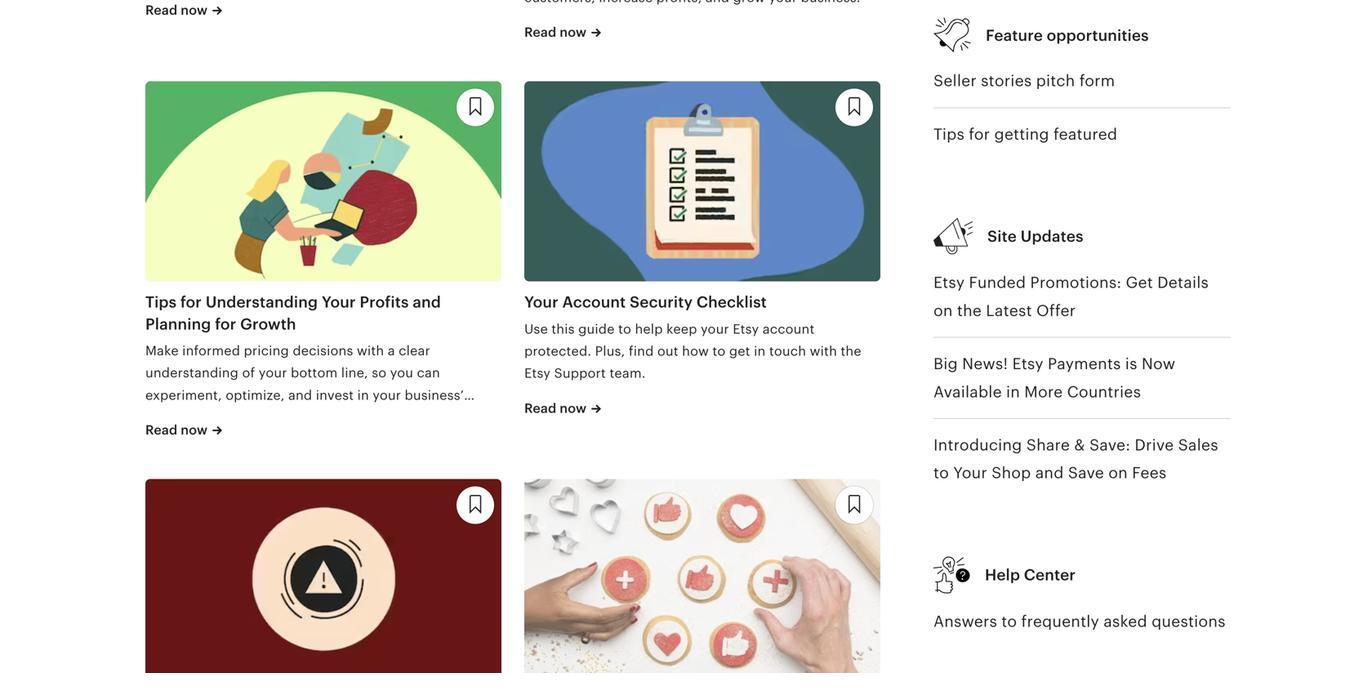 Task type: describe. For each thing, give the bounding box(es) containing it.
make informed pricing decisions with a clear understanding of your bottom line, so you can experiment, optimize, and invest in your business' growth. read now
[[145, 343, 464, 437]]

a
[[388, 343, 395, 358]]

read inside make informed pricing decisions with a clear understanding of your bottom line, so you can experiment, optimize, and invest in your business' growth. read now
[[145, 423, 178, 437]]

find
[[629, 344, 654, 359]]

updates
[[1021, 227, 1084, 245]]

answers to frequently asked questions
[[934, 613, 1226, 630]]

and inside tips for understanding your profits and planning for growth
[[413, 293, 441, 311]]

is
[[1125, 355, 1138, 373]]

plus,
[[595, 344, 625, 359]]

planning
[[145, 315, 211, 333]]

opportunities
[[1047, 26, 1149, 44]]

experiment,
[[145, 388, 222, 403]]

security
[[630, 293, 693, 311]]

and inside make informed pricing decisions with a clear understanding of your bottom line, so you can experiment, optimize, and invest in your business' growth. read now
[[288, 388, 312, 403]]

etsy funded promotions: get details on the latest offer
[[934, 274, 1209, 319]]

getting
[[994, 125, 1049, 143]]

protected.
[[524, 344, 592, 359]]

feature
[[986, 26, 1043, 44]]

pitch
[[1036, 72, 1075, 90]]

center
[[1024, 566, 1076, 584]]

fees
[[1132, 464, 1167, 482]]

site updates
[[988, 227, 1084, 245]]

seller
[[934, 72, 977, 90]]

answers to frequently asked questions link
[[934, 595, 1231, 648]]

countries
[[1067, 383, 1141, 400]]

your inside introducing share & save: drive sales to your shop and save on fees
[[953, 464, 988, 482]]

latest
[[986, 302, 1032, 319]]

your inside tips for understanding your profits and planning for growth
[[322, 293, 356, 311]]

invest
[[316, 388, 354, 403]]

introducing share & save: drive sales to your shop and save on fees
[[934, 436, 1219, 482]]

1 horizontal spatial your
[[373, 388, 401, 403]]

featured
[[1054, 125, 1118, 143]]

tips for tips for understanding your profits and planning for growth
[[145, 293, 177, 311]]

in case of emergency: resources for small business owners image
[[145, 479, 502, 673]]

tips for tips for getting featured
[[934, 125, 965, 143]]

tips for understanding your profits and planning for growth image
[[145, 81, 502, 282]]

drive
[[1135, 436, 1174, 454]]

on inside etsy funded promotions: get details on the latest offer
[[934, 302, 953, 319]]

big news! etsy payments is now available in more countries
[[934, 355, 1176, 400]]

save
[[1068, 464, 1104, 482]]

pricing
[[244, 343, 289, 358]]

&
[[1074, 436, 1085, 454]]

in inside make informed pricing decisions with a clear understanding of your bottom line, so you can experiment, optimize, and invest in your business' growth. read now
[[357, 388, 369, 403]]

payments
[[1048, 355, 1121, 373]]

tips for understanding your profits and planning for growth
[[145, 293, 441, 333]]

and inside introducing share & save: drive sales to your shop and save on fees
[[1036, 464, 1064, 482]]

tips for getting featured link
[[934, 108, 1231, 161]]

decisions
[[293, 343, 353, 358]]

to left get
[[713, 344, 726, 359]]

seller stories pitch form link
[[934, 55, 1231, 107]]

the inside etsy funded promotions: get details on the latest offer
[[957, 302, 982, 319]]

2 vertical spatial read now
[[524, 401, 587, 416]]

use
[[524, 322, 548, 336]]

1 vertical spatial your
[[259, 366, 287, 380]]

shop
[[992, 464, 1031, 482]]

growth
[[240, 315, 296, 333]]

save:
[[1090, 436, 1131, 454]]

checklist
[[697, 293, 767, 311]]

available
[[934, 383, 1002, 400]]

your account security checklist link
[[524, 291, 881, 313]]

big
[[934, 355, 958, 373]]

the inside use this guide to help keep your etsy account protected. plus, find out how to get in touch with the etsy support team.
[[841, 344, 862, 359]]

etsy down protected.
[[524, 366, 551, 381]]

use this guide to help keep your etsy account protected. plus, find out how to get in touch with the etsy support team.
[[524, 322, 862, 381]]

to right answers
[[1002, 613, 1017, 630]]

news!
[[962, 355, 1008, 373]]

in inside big news! etsy payments is now available in more countries
[[1006, 383, 1020, 400]]

your account security checklist
[[524, 293, 767, 311]]

answers
[[934, 613, 997, 630]]

now
[[1142, 355, 1176, 373]]

your account security checklist image
[[524, 81, 881, 282]]

keep
[[667, 322, 697, 336]]

promotions:
[[1030, 274, 1122, 291]]

for for understanding
[[180, 293, 202, 311]]

introducing share & save: drive sales to your shop and save on fees link
[[934, 419, 1231, 499]]



Task type: locate. For each thing, give the bounding box(es) containing it.
more
[[1025, 383, 1063, 400]]

2 with from the left
[[810, 344, 837, 359]]

0 horizontal spatial your
[[259, 366, 287, 380]]

0 horizontal spatial tips
[[145, 293, 177, 311]]

2 horizontal spatial in
[[1006, 383, 1020, 400]]

out
[[657, 344, 679, 359]]

0 vertical spatial and
[[413, 293, 441, 311]]

help
[[635, 322, 663, 336]]

1 vertical spatial for
[[180, 293, 202, 311]]

1 horizontal spatial in
[[754, 344, 766, 359]]

etsy funded promotions: get details on the latest offer link
[[934, 257, 1231, 337]]

2 horizontal spatial for
[[969, 125, 990, 143]]

etsy inside big news! etsy payments is now available in more countries
[[1012, 355, 1044, 373]]

in
[[754, 344, 766, 359], [1006, 383, 1020, 400], [357, 388, 369, 403]]

site
[[988, 227, 1017, 245]]

big news! etsy payments is now available in more countries link
[[934, 338, 1231, 418]]

account
[[562, 293, 626, 311]]

so
[[372, 366, 387, 380]]

with inside use this guide to help keep your etsy account protected. plus, find out how to get in touch with the etsy support team.
[[810, 344, 837, 359]]

2 horizontal spatial and
[[1036, 464, 1064, 482]]

on
[[934, 302, 953, 319], [1109, 464, 1128, 482]]

your
[[701, 322, 729, 336], [259, 366, 287, 380], [373, 388, 401, 403]]

0 vertical spatial read now
[[145, 3, 208, 17]]

1 vertical spatial on
[[1109, 464, 1128, 482]]

etsy up get
[[733, 322, 759, 336]]

and down bottom
[[288, 388, 312, 403]]

account
[[763, 322, 815, 336]]

on up big
[[934, 302, 953, 319]]

etsy left funded
[[934, 274, 965, 291]]

to
[[618, 322, 631, 336], [713, 344, 726, 359], [934, 464, 949, 482], [1002, 613, 1017, 630]]

0 vertical spatial your
[[701, 322, 729, 336]]

etsy
[[934, 274, 965, 291], [733, 322, 759, 336], [1012, 355, 1044, 373], [524, 366, 551, 381]]

funded
[[969, 274, 1026, 291]]

2 horizontal spatial your
[[701, 322, 729, 336]]

your down pricing
[[259, 366, 287, 380]]

offer
[[1037, 302, 1076, 319]]

your up how
[[701, 322, 729, 336]]

for left getting
[[969, 125, 990, 143]]

to left help
[[618, 322, 631, 336]]

guide
[[578, 322, 615, 336]]

and right profits
[[413, 293, 441, 311]]

your down so
[[373, 388, 401, 403]]

line,
[[341, 366, 368, 380]]

1 vertical spatial and
[[288, 388, 312, 403]]

tips up planning
[[145, 293, 177, 311]]

the down funded
[[957, 302, 982, 319]]

clear
[[399, 343, 430, 358]]

in inside use this guide to help keep your etsy account protected. plus, find out how to get in touch with the etsy support team.
[[754, 344, 766, 359]]

1 horizontal spatial your
[[524, 293, 559, 311]]

1 vertical spatial read now
[[524, 25, 587, 40]]

the right touch on the bottom right of page
[[841, 344, 862, 359]]

tips for understanding your profits and planning for growth link
[[145, 291, 502, 335]]

the
[[957, 302, 982, 319], [841, 344, 862, 359]]

touch
[[769, 344, 806, 359]]

with left a
[[357, 343, 384, 358]]

your inside use this guide to help keep your etsy account protected. plus, find out how to get in touch with the etsy support team.
[[701, 322, 729, 336]]

bottom
[[291, 366, 338, 380]]

etsy inside etsy funded promotions: get details on the latest offer
[[934, 274, 965, 291]]

1 horizontal spatial the
[[957, 302, 982, 319]]

details
[[1158, 274, 1209, 291]]

introducing
[[934, 436, 1022, 454]]

form
[[1080, 72, 1115, 90]]

0 horizontal spatial the
[[841, 344, 862, 359]]

this
[[552, 322, 575, 336]]

your down introducing
[[953, 464, 988, 482]]

for
[[969, 125, 990, 143], [180, 293, 202, 311], [215, 315, 236, 333]]

for up informed
[[215, 315, 236, 333]]

with
[[357, 343, 384, 358], [810, 344, 837, 359]]

1 horizontal spatial and
[[413, 293, 441, 311]]

1 vertical spatial tips
[[145, 293, 177, 311]]

0 vertical spatial for
[[969, 125, 990, 143]]

0 vertical spatial the
[[957, 302, 982, 319]]

optimize,
[[226, 388, 285, 403]]

for up planning
[[180, 293, 202, 311]]

with right touch on the bottom right of page
[[810, 344, 837, 359]]

to down introducing
[[934, 464, 949, 482]]

tips down 'seller'
[[934, 125, 965, 143]]

growth.
[[145, 410, 195, 425]]

for for getting
[[969, 125, 990, 143]]

tips for getting featured
[[934, 125, 1118, 143]]

informed
[[182, 343, 240, 358]]

1 horizontal spatial on
[[1109, 464, 1128, 482]]

2 vertical spatial for
[[215, 315, 236, 333]]

understanding
[[145, 366, 239, 380]]

1 with from the left
[[357, 343, 384, 358]]

profits
[[360, 293, 409, 311]]

1 horizontal spatial for
[[215, 315, 236, 333]]

0 horizontal spatial for
[[180, 293, 202, 311]]

etsy up "more"
[[1012, 355, 1044, 373]]

feature opportunities
[[986, 26, 1149, 44]]

understanding
[[206, 293, 318, 311]]

how
[[682, 344, 709, 359]]

to inside introducing share & save: drive sales to your shop and save on fees
[[934, 464, 949, 482]]

help
[[985, 566, 1020, 584]]

in left "more"
[[1006, 383, 1020, 400]]

questions
[[1152, 613, 1226, 630]]

1 horizontal spatial with
[[810, 344, 837, 359]]

0 vertical spatial tips
[[934, 125, 965, 143]]

asked
[[1104, 613, 1148, 630]]

0 horizontal spatial in
[[357, 388, 369, 403]]

2 vertical spatial your
[[373, 388, 401, 403]]

0 horizontal spatial on
[[934, 302, 953, 319]]

in down line,
[[357, 388, 369, 403]]

tips inside tips for understanding your profits and planning for growth
[[145, 293, 177, 311]]

get
[[729, 344, 750, 359]]

on down save:
[[1109, 464, 1128, 482]]

on inside introducing share & save: drive sales to your shop and save on fees
[[1109, 464, 1128, 482]]

and down share
[[1036, 464, 1064, 482]]

frequently
[[1022, 613, 1099, 630]]

of
[[242, 366, 255, 380]]

2 vertical spatial and
[[1036, 464, 1064, 482]]

sales
[[1178, 436, 1219, 454]]

read
[[145, 3, 178, 17], [524, 25, 557, 40], [524, 401, 557, 416], [145, 423, 178, 437]]

0 vertical spatial on
[[934, 302, 953, 319]]

and
[[413, 293, 441, 311], [288, 388, 312, 403], [1036, 464, 1064, 482]]

support
[[554, 366, 606, 381]]

0 horizontal spatial your
[[322, 293, 356, 311]]

team.
[[610, 366, 646, 381]]

your up use
[[524, 293, 559, 311]]

0 horizontal spatial and
[[288, 388, 312, 403]]

now
[[181, 3, 208, 17], [560, 25, 587, 40], [560, 401, 587, 416], [181, 423, 208, 437]]

can
[[417, 366, 440, 380]]

you
[[390, 366, 413, 380]]

0 horizontal spatial with
[[357, 343, 384, 358]]

stories
[[981, 72, 1032, 90]]

with inside make informed pricing decisions with a clear understanding of your bottom line, so you can experiment, optimize, and invest in your business' growth. read now
[[357, 343, 384, 358]]

now inside make informed pricing decisions with a clear understanding of your bottom line, so you can experiment, optimize, and invest in your business' growth. read now
[[181, 423, 208, 437]]

your left profits
[[322, 293, 356, 311]]

share
[[1027, 436, 1070, 454]]

your
[[322, 293, 356, 311], [524, 293, 559, 311], [953, 464, 988, 482]]

business'
[[405, 388, 464, 403]]

seller stories pitch form
[[934, 72, 1115, 90]]

1 horizontal spatial tips
[[934, 125, 965, 143]]

read now link
[[145, 1, 222, 34], [524, 23, 601, 56], [524, 399, 601, 432], [145, 421, 222, 454]]

in right get
[[754, 344, 766, 359]]

1 vertical spatial the
[[841, 344, 862, 359]]

make
[[145, 343, 179, 358]]

tips
[[934, 125, 965, 143], [145, 293, 177, 311]]

2 horizontal spatial your
[[953, 464, 988, 482]]

get
[[1126, 274, 1153, 291]]

help center
[[985, 566, 1076, 584]]



Task type: vqa. For each thing, say whether or not it's contained in the screenshot.
can
yes



